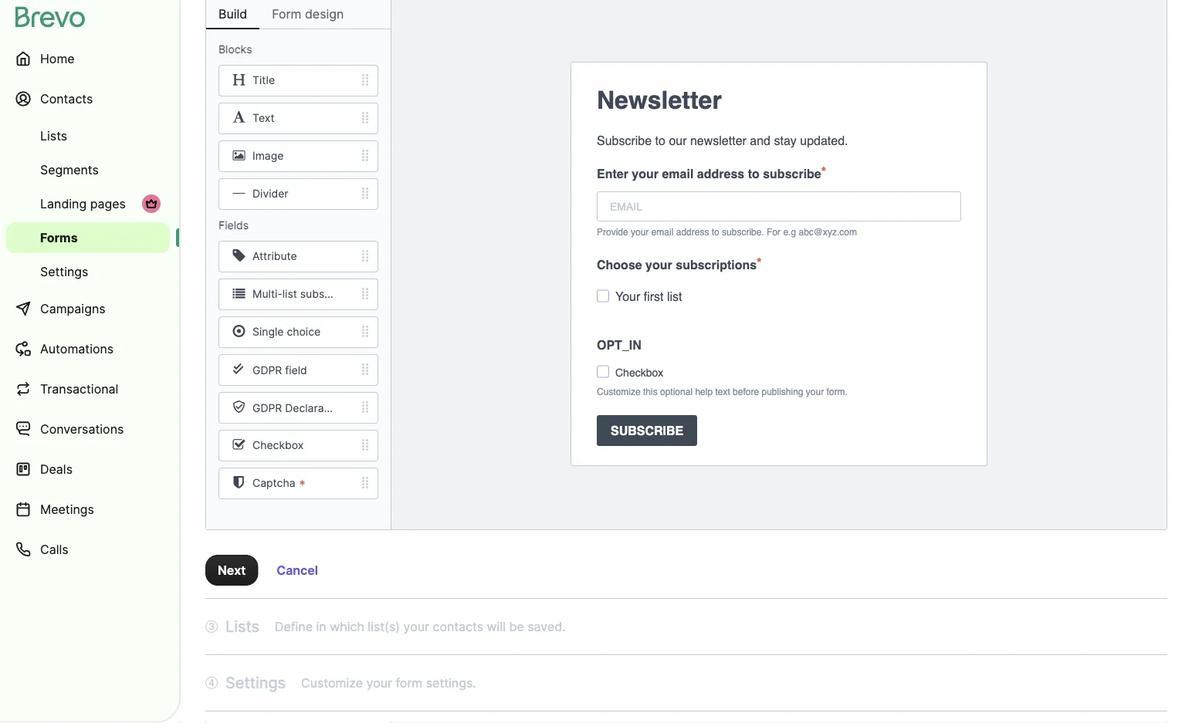 Task type: vqa. For each thing, say whether or not it's contained in the screenshot.
your corresponding to Provide your email address to subscribe. For e.g abc@xyz.com
yes



Task type: describe. For each thing, give the bounding box(es) containing it.
1 horizontal spatial lists
[[226, 618, 260, 636]]

contacts link
[[6, 80, 170, 117]]

multi-list subscription button
[[206, 279, 391, 310]]

define in which list(s) your contacts will be saved.
[[275, 619, 566, 635]]

contacts
[[433, 619, 484, 635]]

gdpr for gdpr declaration
[[253, 402, 282, 415]]

forms
[[40, 230, 78, 245]]

form design link
[[260, 0, 356, 29]]

field
[[285, 364, 307, 377]]

meetings link
[[6, 491, 170, 528]]

image button
[[206, 141, 391, 172]]

cancel
[[277, 563, 318, 578]]

image
[[253, 150, 284, 163]]

home link
[[6, 40, 170, 77]]

4
[[209, 678, 215, 689]]

gdpr field button
[[206, 355, 391, 386]]

0 vertical spatial lists
[[40, 128, 67, 143]]

calls
[[40, 542, 68, 557]]

subscriptions
[[676, 258, 757, 272]]

1 horizontal spatial list
[[667, 289, 682, 304]]

Checkbox text field
[[616, 365, 958, 381]]

declaration
[[285, 402, 343, 415]]

email for enter
[[662, 166, 694, 181]]

which
[[330, 619, 364, 635]]

conversations link
[[6, 411, 170, 448]]

single choice
[[253, 326, 321, 339]]

gdpr for gdpr field
[[253, 364, 282, 377]]

choose
[[597, 258, 642, 272]]

define
[[275, 619, 313, 635]]

design
[[305, 6, 344, 21]]

landing pages link
[[6, 188, 170, 219]]

gdpr field
[[253, 364, 307, 377]]

list inside button
[[283, 288, 297, 301]]

left___rvooi image
[[145, 198, 158, 210]]

title button
[[206, 65, 391, 97]]

enter your email address to subscribe
[[597, 166, 822, 181]]

build link
[[206, 0, 260, 29]]

gdpr declaration button
[[206, 392, 391, 424]]

segments link
[[6, 154, 170, 185]]

email for provide
[[652, 227, 674, 238]]

settings link
[[6, 256, 170, 287]]

text
[[253, 112, 275, 125]]

single choice button
[[206, 317, 391, 348]]

form
[[396, 676, 423, 691]]

opt_in
[[597, 338, 642, 352]]

address for subscribe
[[697, 166, 745, 181]]

meetings
[[40, 502, 94, 517]]

multi-list subscription
[[253, 288, 363, 301]]

blocks
[[219, 43, 252, 56]]

your for choose your subscriptions
[[646, 258, 673, 272]]

optional
[[660, 387, 693, 397]]

next button
[[205, 555, 258, 586]]

choice
[[287, 326, 321, 339]]

for
[[767, 227, 781, 238]]

abc@xyz.com
[[799, 227, 857, 238]]

automations link
[[6, 331, 170, 368]]

home
[[40, 51, 75, 66]]

subscription
[[300, 288, 363, 301]]

address for subscribe.
[[676, 227, 709, 238]]

to inside text box
[[655, 133, 666, 148]]

pages
[[90, 196, 126, 211]]

segments
[[40, 162, 99, 177]]

settings.
[[426, 676, 476, 691]]

customize for customize this optional help text before publishing your form.
[[597, 387, 641, 397]]

attribute
[[253, 250, 297, 263]]

landing pages
[[40, 196, 126, 211]]

lists link
[[6, 120, 170, 151]]

contacts
[[40, 91, 93, 106]]

customize your form settings.
[[301, 676, 476, 691]]

subscribe to our newsletter and stay updated.
[[597, 133, 848, 148]]

your right list(s)
[[404, 619, 429, 635]]

our
[[669, 133, 687, 148]]

3
[[209, 621, 215, 633]]

provide your email address to subscribe. for e.g abc@xyz.com
[[597, 227, 857, 238]]

form design
[[272, 6, 344, 21]]

your first list
[[616, 289, 682, 304]]



Task type: locate. For each thing, give the bounding box(es) containing it.
customize left this
[[597, 387, 641, 397]]

forms link
[[6, 222, 170, 253]]

subscribe.
[[722, 227, 764, 238]]

0 vertical spatial email
[[662, 166, 694, 181]]

deals
[[40, 462, 73, 477]]

1 vertical spatial settings
[[226, 674, 286, 693]]

checkbox button
[[206, 430, 391, 462]]

to left the subscribe.
[[712, 227, 720, 238]]

1 vertical spatial customize
[[301, 676, 363, 691]]

single
[[253, 326, 284, 339]]

lists right 3
[[226, 618, 260, 636]]

Subscribe to our newsletter and stay updated. text field
[[597, 131, 962, 150]]

campaigns
[[40, 301, 106, 316]]

0 vertical spatial customize
[[597, 387, 641, 397]]

to down the and
[[748, 166, 760, 181]]

title
[[253, 74, 275, 87]]

list(s)
[[368, 619, 400, 635]]

attribute button
[[206, 241, 391, 273]]

email
[[662, 166, 694, 181], [652, 227, 674, 238]]

your for provide your email address to subscribe. for e.g abc@xyz.com
[[631, 227, 649, 238]]

list
[[283, 288, 297, 301], [667, 289, 682, 304]]

lists
[[40, 128, 67, 143], [226, 618, 260, 636]]

divider button
[[206, 178, 391, 210]]

2 horizontal spatial to
[[748, 166, 760, 181]]

1 horizontal spatial customize
[[597, 387, 641, 397]]

landing
[[40, 196, 87, 211]]

checkbox inside button
[[253, 439, 304, 452]]

form
[[272, 6, 302, 21]]

to for subscribe.
[[712, 227, 720, 238]]

form.
[[827, 387, 848, 397]]

checkbox up this
[[616, 366, 664, 379]]

lists up segments
[[40, 128, 67, 143]]

before
[[733, 387, 759, 397]]

email down "our"
[[662, 166, 694, 181]]

1 horizontal spatial settings
[[226, 674, 286, 693]]

checkbox up captcha
[[253, 439, 304, 452]]

your
[[616, 289, 641, 304]]

gdpr down gdpr field
[[253, 402, 282, 415]]

newsletter button
[[585, 76, 974, 125]]

0 vertical spatial address
[[697, 166, 745, 181]]

deals link
[[6, 451, 170, 488]]

gdpr
[[253, 364, 282, 377], [253, 402, 282, 415]]

to left "our"
[[655, 133, 666, 148]]

address
[[697, 166, 745, 181], [676, 227, 709, 238]]

build
[[219, 6, 247, 21]]

newsletter
[[597, 86, 722, 115]]

0 horizontal spatial lists
[[40, 128, 67, 143]]

conversations
[[40, 422, 124, 437]]

fields
[[219, 219, 249, 232]]

address down subscribe to our newsletter and stay updated.
[[697, 166, 745, 181]]

be
[[509, 619, 524, 635]]

updated.
[[800, 133, 848, 148]]

0 vertical spatial settings
[[40, 264, 88, 279]]

this
[[643, 387, 658, 397]]

0 vertical spatial gdpr
[[253, 364, 282, 377]]

1 vertical spatial lists
[[226, 618, 260, 636]]

1 vertical spatial gdpr
[[253, 402, 282, 415]]

and
[[750, 133, 771, 148]]

0 vertical spatial to
[[655, 133, 666, 148]]

customize this optional help text before publishing your form.
[[597, 387, 848, 397]]

provide
[[597, 227, 628, 238]]

1 vertical spatial address
[[676, 227, 709, 238]]

0 horizontal spatial list
[[283, 288, 297, 301]]

your left form
[[367, 676, 392, 691]]

stay
[[774, 133, 797, 148]]

0 horizontal spatial checkbox
[[253, 439, 304, 452]]

subscribe
[[597, 133, 652, 148]]

Newsletter text field
[[597, 82, 962, 119]]

settings right 4
[[226, 674, 286, 693]]

your for customize your form settings.
[[367, 676, 392, 691]]

1 vertical spatial to
[[748, 166, 760, 181]]

campaigns link
[[6, 290, 170, 327]]

0 horizontal spatial to
[[655, 133, 666, 148]]

divider
[[253, 187, 289, 201]]

customize down in
[[301, 676, 363, 691]]

1 vertical spatial checkbox
[[253, 439, 304, 452]]

enter
[[597, 166, 629, 181]]

email up choose your subscriptions
[[652, 227, 674, 238]]

checkbox inside text box
[[616, 366, 664, 379]]

settings down forms at the top of the page
[[40, 264, 88, 279]]

choose your subscriptions
[[597, 258, 757, 272]]

None text field
[[597, 192, 962, 222]]

cancel button
[[264, 555, 331, 586]]

e.g
[[784, 227, 796, 238]]

newsletter
[[690, 133, 747, 148]]

1 horizontal spatial to
[[712, 227, 720, 238]]

first
[[644, 289, 664, 304]]

list up single choice
[[283, 288, 297, 301]]

your left form.
[[806, 387, 824, 397]]

text
[[716, 387, 730, 397]]

your for enter your email address to subscribe
[[632, 166, 659, 181]]

your right the enter
[[632, 166, 659, 181]]

captcha button
[[206, 468, 391, 500]]

subscribe to our newsletter and stay updated. button
[[585, 125, 974, 156]]

to for subscribe
[[748, 166, 760, 181]]

2 gdpr from the top
[[253, 402, 282, 415]]

subscribe
[[763, 166, 822, 181]]

your up first
[[646, 258, 673, 272]]

1 horizontal spatial checkbox
[[616, 366, 664, 379]]

next
[[218, 563, 246, 578]]

multi-
[[253, 288, 283, 301]]

0 horizontal spatial settings
[[40, 264, 88, 279]]

address up choose your subscriptions
[[676, 227, 709, 238]]

your right provide
[[631, 227, 649, 238]]

gdpr left field at the left bottom
[[253, 364, 282, 377]]

0 vertical spatial checkbox
[[616, 366, 664, 379]]

customize for customize your form settings.
[[301, 676, 363, 691]]

checkbox
[[616, 366, 664, 379], [253, 439, 304, 452]]

publishing
[[762, 387, 804, 397]]

subscribe button
[[585, 409, 974, 453]]

1 vertical spatial email
[[652, 227, 674, 238]]

1 gdpr from the top
[[253, 364, 282, 377]]

gdpr declaration
[[253, 402, 343, 415]]

captcha
[[253, 477, 296, 490]]

transactional
[[40, 382, 118, 397]]

list right first
[[667, 289, 682, 304]]

subscribe
[[611, 424, 684, 438]]

in
[[316, 619, 326, 635]]

calls link
[[6, 531, 170, 568]]

2 vertical spatial to
[[712, 227, 720, 238]]

saved.
[[528, 619, 566, 635]]

0 horizontal spatial customize
[[301, 676, 363, 691]]



